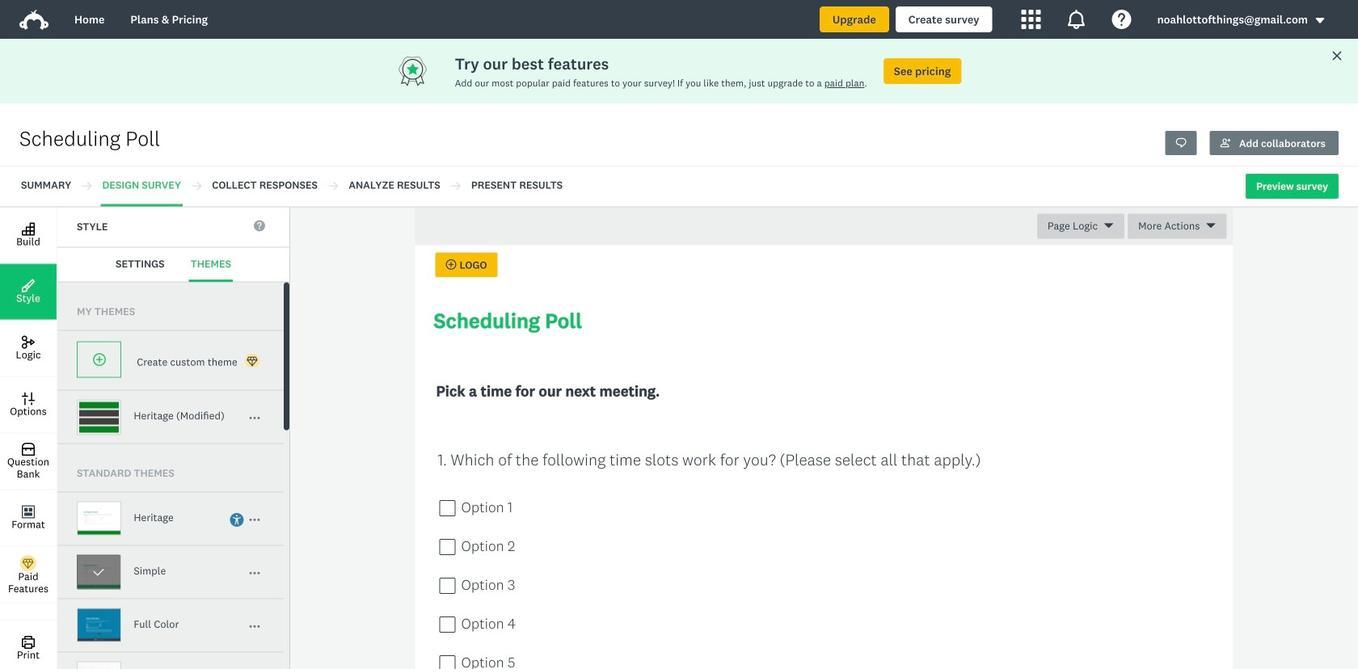 Task type: locate. For each thing, give the bounding box(es) containing it.
surveymonkey logo image
[[19, 10, 49, 30]]

help icon image
[[1112, 10, 1132, 29]]

products icon image
[[1022, 10, 1041, 29], [1067, 10, 1086, 29]]

1 horizontal spatial products icon image
[[1067, 10, 1086, 29]]

2 products icon image from the left
[[1067, 10, 1086, 29]]

0 horizontal spatial products icon image
[[1022, 10, 1041, 29]]



Task type: describe. For each thing, give the bounding box(es) containing it.
1 products icon image from the left
[[1022, 10, 1041, 29]]

rewards image
[[397, 55, 455, 87]]

dropdown arrow image
[[1315, 15, 1326, 26]]



Task type: vqa. For each thing, say whether or not it's contained in the screenshot.
Alumni Contact Information Form "image"
no



